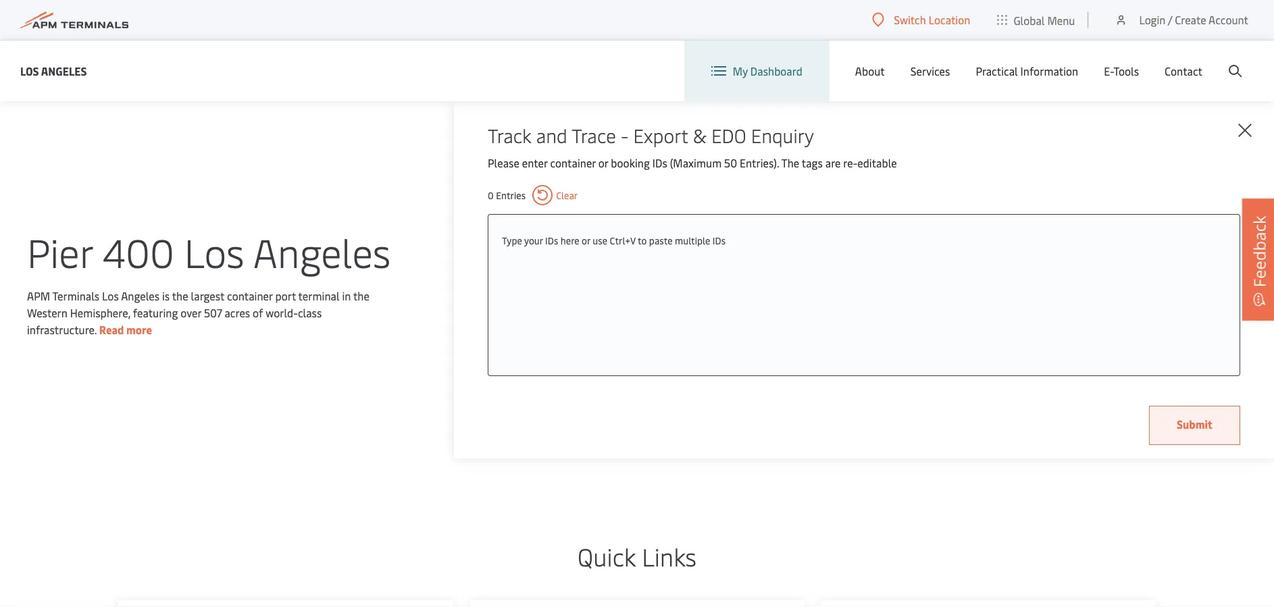 Task type: describe. For each thing, give the bounding box(es) containing it.
clear button
[[533, 185, 578, 205]]

your
[[524, 234, 543, 247]]

read more link
[[99, 323, 152, 337]]

los for terminals
[[102, 289, 119, 303]]

export
[[634, 122, 689, 148]]

enter
[[522, 156, 548, 170]]

location
[[929, 13, 971, 27]]

submit button
[[1150, 406, 1241, 445]]

pier
[[27, 225, 93, 278]]

angeles for apm terminals los angeles is the largest container port terminal in the western hemisphere, featuring over 507 acres of world-class infrastructure.
[[121, 289, 160, 303]]

track and trace - export & edo enquiry
[[488, 122, 814, 148]]

services
[[911, 64, 951, 78]]

create
[[1176, 13, 1207, 27]]

my
[[733, 64, 748, 78]]

type
[[502, 234, 522, 247]]

507
[[204, 306, 222, 320]]

los for 400
[[184, 225, 244, 278]]

login
[[1140, 13, 1166, 27]]

pier 400 los angeles
[[27, 225, 391, 278]]

0 entries
[[488, 189, 526, 202]]

feedback
[[1249, 216, 1271, 288]]

world-
[[266, 306, 298, 320]]

1 horizontal spatial ids
[[653, 156, 668, 170]]

terminal
[[298, 289, 340, 303]]

services button
[[911, 41, 951, 101]]

login / create account link
[[1115, 0, 1249, 40]]

1 horizontal spatial container
[[550, 156, 596, 170]]

submit
[[1177, 417, 1213, 432]]

50
[[725, 156, 738, 170]]

1 the from the left
[[172, 289, 188, 303]]

please enter container or booking ids (maximum 50 entries). the tags are re-editable
[[488, 156, 897, 170]]

of
[[253, 306, 263, 320]]

angeles for pier 400 los angeles
[[253, 225, 391, 278]]

use
[[593, 234, 608, 247]]

in
[[342, 289, 351, 303]]

my dashboard button
[[712, 41, 803, 101]]

acres
[[225, 306, 250, 320]]

menu
[[1048, 13, 1076, 27]]

hemisphere,
[[70, 306, 130, 320]]

Type or paste your IDs here text field
[[502, 228, 1227, 253]]

editable
[[858, 156, 897, 170]]

is
[[162, 289, 170, 303]]

multiple
[[675, 234, 711, 247]]

the
[[782, 156, 800, 170]]

0 horizontal spatial ids
[[546, 234, 559, 247]]

read
[[99, 323, 124, 337]]

type your ids here or use ctrl+v to paste multiple ids
[[502, 234, 726, 247]]

los angeles link
[[20, 63, 87, 79]]

account
[[1209, 13, 1249, 27]]

quick
[[578, 540, 636, 573]]

2 horizontal spatial ids
[[713, 234, 726, 247]]

apm terminals los angeles is the largest container port terminal in the western hemisphere, featuring over 507 acres of world-class infrastructure.
[[27, 289, 370, 337]]

read more
[[99, 323, 152, 337]]

practical
[[976, 64, 1018, 78]]

western
[[27, 306, 67, 320]]

here
[[561, 234, 580, 247]]

tools
[[1114, 64, 1140, 78]]

container inside apm terminals los angeles is the largest container port terminal in the western hemisphere, featuring over 507 acres of world-class infrastructure.
[[227, 289, 273, 303]]

practical information button
[[976, 41, 1079, 101]]

switch location
[[894, 13, 971, 27]]

entries
[[496, 189, 526, 202]]

feedback button
[[1243, 199, 1275, 321]]

e-tools
[[1105, 64, 1140, 78]]

global menu
[[1014, 13, 1076, 27]]

and
[[536, 122, 568, 148]]

please
[[488, 156, 520, 170]]

-
[[621, 122, 629, 148]]

angeles inside "link"
[[41, 64, 87, 78]]

booking
[[611, 156, 650, 170]]



Task type: locate. For each thing, give the bounding box(es) containing it.
2 vertical spatial los
[[102, 289, 119, 303]]

2 horizontal spatial angeles
[[253, 225, 391, 278]]

e-
[[1105, 64, 1114, 78]]

about button
[[856, 41, 885, 101]]

1 horizontal spatial los
[[102, 289, 119, 303]]

tags
[[802, 156, 823, 170]]

or left use on the top of page
[[582, 234, 591, 247]]

track
[[488, 122, 532, 148]]

infrastructure.
[[27, 323, 97, 337]]

2 horizontal spatial los
[[184, 225, 244, 278]]

global menu button
[[984, 0, 1089, 40]]

2 vertical spatial angeles
[[121, 289, 160, 303]]

switch location button
[[873, 12, 971, 27]]

0 horizontal spatial container
[[227, 289, 273, 303]]

1 horizontal spatial or
[[599, 156, 609, 170]]

0 horizontal spatial or
[[582, 234, 591, 247]]

angeles inside apm terminals los angeles is the largest container port terminal in the western hemisphere, featuring over 507 acres of world-class infrastructure.
[[121, 289, 160, 303]]

angeles
[[41, 64, 87, 78], [253, 225, 391, 278], [121, 289, 160, 303]]

ctrl+v
[[610, 234, 636, 247]]

global
[[1014, 13, 1045, 27]]

quick links
[[578, 540, 697, 573]]

0 vertical spatial or
[[599, 156, 609, 170]]

ids right multiple
[[713, 234, 726, 247]]

apm
[[27, 289, 50, 303]]

the right "is"
[[172, 289, 188, 303]]

re-
[[844, 156, 858, 170]]

la secondary image
[[89, 300, 325, 503]]

e-tools button
[[1105, 41, 1140, 101]]

1 horizontal spatial the
[[353, 289, 370, 303]]

are
[[826, 156, 841, 170]]

container up of
[[227, 289, 273, 303]]

trace
[[572, 122, 616, 148]]

over
[[181, 306, 201, 320]]

or left the booking
[[599, 156, 609, 170]]

container
[[550, 156, 596, 170], [227, 289, 273, 303]]

0
[[488, 189, 494, 202]]

largest
[[191, 289, 225, 303]]

los inside apm terminals los angeles is the largest container port terminal in the western hemisphere, featuring over 507 acres of world-class infrastructure.
[[102, 289, 119, 303]]

links
[[642, 540, 697, 573]]

1 vertical spatial or
[[582, 234, 591, 247]]

login / create account
[[1140, 13, 1249, 27]]

my dashboard
[[733, 64, 803, 78]]

the
[[172, 289, 188, 303], [353, 289, 370, 303]]

paste
[[649, 234, 673, 247]]

edo
[[712, 122, 747, 148]]

or
[[599, 156, 609, 170], [582, 234, 591, 247]]

switch
[[894, 13, 927, 27]]

1 vertical spatial container
[[227, 289, 273, 303]]

0 horizontal spatial los
[[20, 64, 39, 78]]

0 vertical spatial angeles
[[41, 64, 87, 78]]

the right in
[[353, 289, 370, 303]]

ids right the your
[[546, 234, 559, 247]]

entries).
[[740, 156, 780, 170]]

&
[[693, 122, 707, 148]]

dashboard
[[751, 64, 803, 78]]

class
[[298, 306, 322, 320]]

los angeles
[[20, 64, 87, 78]]

to
[[638, 234, 647, 247]]

terminals
[[52, 289, 99, 303]]

ids
[[653, 156, 668, 170], [546, 234, 559, 247], [713, 234, 726, 247]]

port
[[275, 289, 296, 303]]

clear
[[556, 189, 578, 202]]

/
[[1169, 13, 1173, 27]]

contact
[[1165, 64, 1203, 78]]

0 horizontal spatial angeles
[[41, 64, 87, 78]]

contact button
[[1165, 41, 1203, 101]]

information
[[1021, 64, 1079, 78]]

about
[[856, 64, 885, 78]]

0 vertical spatial container
[[550, 156, 596, 170]]

featuring
[[133, 306, 178, 320]]

0 horizontal spatial the
[[172, 289, 188, 303]]

more
[[126, 323, 152, 337]]

(maximum
[[670, 156, 722, 170]]

los inside "link"
[[20, 64, 39, 78]]

practical information
[[976, 64, 1079, 78]]

2 the from the left
[[353, 289, 370, 303]]

400
[[103, 225, 174, 278]]

1 vertical spatial los
[[184, 225, 244, 278]]

ids down export
[[653, 156, 668, 170]]

container up "clear"
[[550, 156, 596, 170]]

1 horizontal spatial angeles
[[121, 289, 160, 303]]

enquiry
[[751, 122, 814, 148]]

0 vertical spatial los
[[20, 64, 39, 78]]

1 vertical spatial angeles
[[253, 225, 391, 278]]



Task type: vqa. For each thing, say whether or not it's contained in the screenshot.
'featuring'
yes



